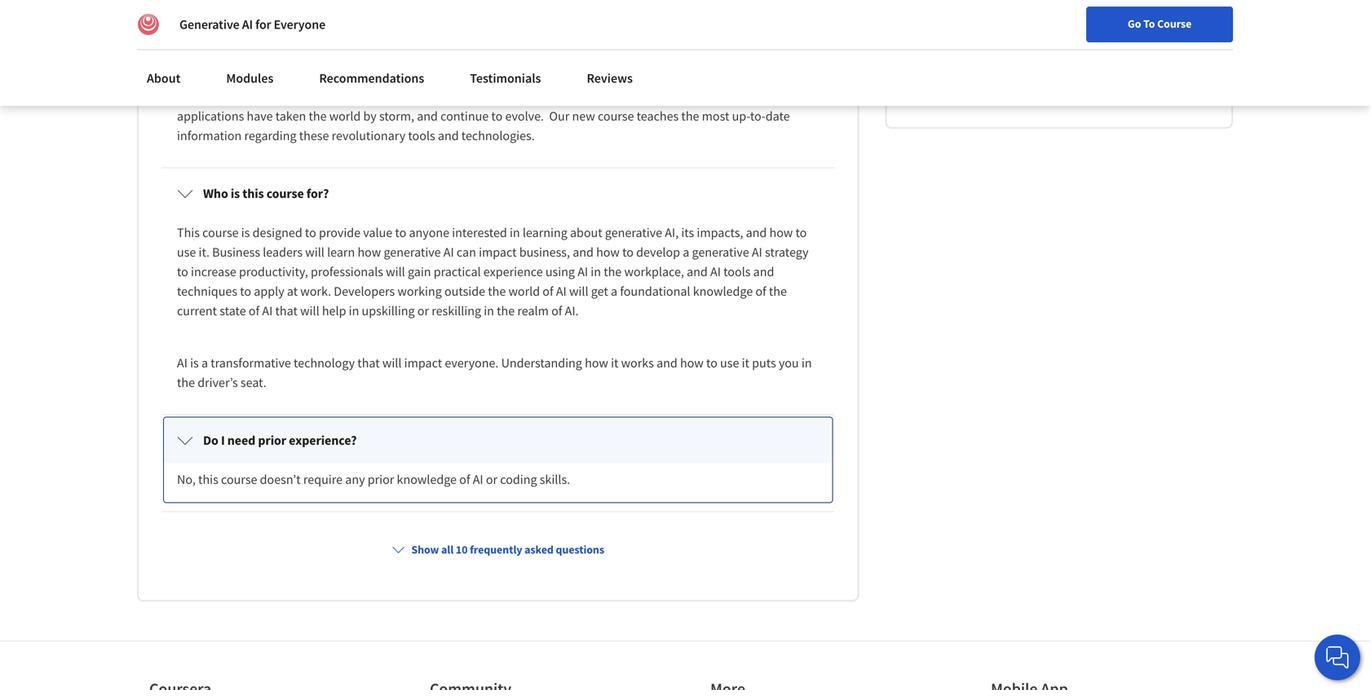 Task type: locate. For each thing, give the bounding box(es) containing it.
and right works
[[657, 355, 678, 371]]

0 vertical spatial knowledge
[[693, 283, 753, 300]]

modules link
[[216, 60, 283, 96]]

rapidly
[[332, 88, 370, 105]]

is right 'who'
[[231, 185, 240, 202]]

0 vertical spatial is
[[231, 185, 240, 202]]

1 horizontal spatial knowledge
[[693, 283, 753, 300]]

learn
[[327, 244, 355, 260]]

for left 'everyone'
[[255, 16, 271, 33]]

of down modules
[[234, 88, 245, 105]]

that down at
[[275, 303, 298, 319]]

understanding
[[501, 355, 582, 371]]

do
[[203, 433, 218, 449]]

ai up date on the top right
[[778, 88, 788, 105]]

at
[[287, 283, 298, 300]]

will left gain at the left top of the page
[[386, 264, 405, 280]]

to left provide
[[305, 225, 316, 241]]

foundational
[[620, 283, 690, 300]]

ai down impacts,
[[710, 264, 721, 280]]

2 vertical spatial is
[[190, 355, 199, 371]]

0 horizontal spatial tools
[[408, 128, 435, 144]]

in right you
[[802, 355, 812, 371]]

impact up experience
[[479, 244, 517, 260]]

who
[[203, 185, 228, 202]]

how down about
[[596, 244, 620, 260]]

knowledge down impacts,
[[693, 283, 753, 300]]

generative ai for everyone
[[179, 16, 326, 33]]

prior right the need
[[258, 433, 286, 449]]

knowledge up show
[[397, 472, 457, 488]]

that right technology
[[358, 355, 380, 371]]

0 horizontal spatial impact
[[404, 355, 442, 371]]

generative
[[179, 16, 240, 33]]

and down continue
[[438, 128, 459, 144]]

in inside the world of ai has changed rapidly in the past 18 months. large language models (llms) and other generative ai applications have taken the world by storm, and continue to evolve.  our new course teaches the most up-to-date information regarding these revolutionary tools and technologies.
[[373, 88, 383, 105]]

it
[[611, 355, 619, 371], [742, 355, 750, 371]]

1 vertical spatial world
[[329, 108, 361, 124]]

about link
[[137, 60, 190, 96]]

i
[[221, 433, 225, 449]]

to left 'increase'
[[177, 264, 188, 280]]

to-
[[750, 108, 766, 124]]

1 horizontal spatial or
[[486, 472, 498, 488]]

will left get
[[569, 283, 589, 300]]

1 vertical spatial or
[[486, 472, 498, 488]]

(llms)
[[624, 88, 660, 105]]

1 vertical spatial knowledge
[[397, 472, 457, 488]]

prior
[[258, 433, 286, 449], [368, 472, 394, 488]]

generative up up-
[[718, 88, 775, 105]]

0 horizontal spatial is
[[190, 355, 199, 371]]

a up driver's
[[201, 355, 208, 371]]

0 horizontal spatial it
[[611, 355, 619, 371]]

its
[[681, 225, 694, 241]]

will
[[305, 244, 325, 260], [386, 264, 405, 280], [569, 283, 589, 300], [300, 303, 319, 319], [382, 355, 402, 371]]

is for this
[[231, 185, 240, 202]]

1 vertical spatial a
[[611, 283, 617, 300]]

ai down using
[[556, 283, 567, 300]]

and up strategy
[[746, 225, 767, 241]]

workplace,
[[624, 264, 684, 280]]

tools down impacts,
[[724, 264, 751, 280]]

is inside this course is designed to provide value to anyone interested in learning about generative ai, its impacts, and how to use it. business leaders will learn how generative ai can impact business, and how to develop a generative ai strategy to increase productivity, professionals will gain practical experience using ai in the workplace, and ai tools and techniques to apply at work. developers working outside the world of ai will get a foundational knowledge of the current state of ai that will help in upskilling or reskilling in the realm of ai.
[[241, 225, 250, 241]]

show all 10 frequently asked questions
[[411, 543, 604, 557]]

0 horizontal spatial prior
[[258, 433, 286, 449]]

that inside the ai is a transformative technology that will impact everyone. understanding how it works and how to use it puts you in the driver's seat.
[[358, 355, 380, 371]]

the
[[386, 88, 404, 105], [309, 108, 327, 124], [681, 108, 699, 124], [604, 264, 622, 280], [488, 283, 506, 300], [769, 283, 787, 300], [497, 303, 515, 319], [177, 375, 195, 391]]

2 horizontal spatial a
[[683, 244, 689, 260]]

0 horizontal spatial world
[[200, 88, 232, 105]]

course down 'everyone'
[[285, 49, 322, 66]]

course down models
[[598, 108, 634, 124]]

professionals
[[311, 264, 383, 280]]

ai left strategy
[[752, 244, 762, 260]]

tools down "storm,"
[[408, 128, 435, 144]]

have
[[247, 108, 273, 124]]

0 horizontal spatial or
[[417, 303, 429, 319]]

knowledge
[[693, 283, 753, 300], [397, 472, 457, 488]]

experience?
[[289, 433, 357, 449]]

that
[[275, 303, 298, 319], [358, 355, 380, 371]]

this right 'who'
[[242, 185, 264, 202]]

a inside the ai is a transformative technology that will impact everyone. understanding how it works and how to use it puts you in the driver's seat.
[[201, 355, 208, 371]]

0 vertical spatial impact
[[479, 244, 517, 260]]

this right does
[[261, 49, 282, 66]]

for
[[255, 16, 271, 33], [403, 49, 419, 66]]

interested
[[452, 225, 507, 241]]

develop
[[636, 244, 680, 260]]

who is this course for?
[[203, 185, 329, 202]]

0 vertical spatial use
[[177, 244, 196, 260]]

and
[[662, 88, 683, 105], [417, 108, 438, 124], [438, 128, 459, 144], [746, 225, 767, 241], [573, 244, 594, 260], [687, 264, 708, 280], [753, 264, 774, 280], [657, 355, 678, 371]]

a down its
[[683, 244, 689, 260]]

in down outside
[[484, 303, 494, 319]]

1 vertical spatial is
[[241, 225, 250, 241]]

tools inside the world of ai has changed rapidly in the past 18 months. large language models (llms) and other generative ai applications have taken the world by storm, and continue to evolve.  our new course teaches the most up-to-date information regarding these revolutionary tools and technologies.
[[408, 128, 435, 144]]

generative up 'develop'
[[605, 225, 662, 241]]

0 vertical spatial prior
[[258, 433, 286, 449]]

in down recommendations
[[373, 88, 383, 105]]

use left puts
[[720, 355, 739, 371]]

this
[[261, 49, 282, 66], [242, 185, 264, 202], [198, 472, 218, 488]]

course up business
[[202, 225, 239, 241]]

the left realm at the top left
[[497, 303, 515, 319]]

2 vertical spatial world
[[509, 283, 540, 300]]

driver's
[[198, 375, 238, 391]]

months.
[[448, 88, 493, 105]]

ai right the from
[[389, 49, 400, 66]]

generative up gain at the left top of the page
[[384, 244, 441, 260]]

to left puts
[[706, 355, 718, 371]]

it left works
[[611, 355, 619, 371]]

to up 'technologies.'
[[491, 108, 503, 124]]

seat.
[[241, 375, 266, 391]]

1 horizontal spatial use
[[720, 355, 739, 371]]

is up driver's
[[190, 355, 199, 371]]

1 horizontal spatial is
[[231, 185, 240, 202]]

how
[[770, 225, 793, 241], [358, 244, 381, 260], [596, 244, 620, 260], [585, 355, 608, 371], [680, 355, 704, 371]]

changed
[[283, 88, 330, 105]]

to
[[491, 108, 503, 124], [305, 225, 316, 241], [395, 225, 406, 241], [796, 225, 807, 241], [622, 244, 634, 260], [177, 264, 188, 280], [240, 283, 251, 300], [706, 355, 718, 371]]

1 vertical spatial use
[[720, 355, 739, 371]]

0 vertical spatial that
[[275, 303, 298, 319]]

works
[[621, 355, 654, 371]]

applications
[[177, 108, 244, 124]]

is
[[231, 185, 240, 202], [241, 225, 250, 241], [190, 355, 199, 371]]

the down experience
[[488, 283, 506, 300]]

this right no,
[[198, 472, 218, 488]]

business
[[212, 244, 260, 260]]

the inside the ai is a transformative technology that will impact everyone. understanding how it works and how to use it puts you in the driver's seat.
[[177, 375, 195, 391]]

this for does
[[261, 49, 282, 66]]

puts
[[752, 355, 776, 371]]

and down the past
[[417, 108, 438, 124]]

it left puts
[[742, 355, 750, 371]]

prior right any
[[368, 472, 394, 488]]

go
[[1128, 16, 1141, 31]]

for inside how does this course differ from ai for everyone? dropdown button
[[403, 49, 419, 66]]

1 vertical spatial this
[[242, 185, 264, 202]]

practical
[[434, 264, 481, 280]]

course inside this course is designed to provide value to anyone interested in learning about generative ai, its impacts, and how to use it. business leaders will learn how generative ai can impact business, and how to develop a generative ai strategy to increase productivity, professionals will gain practical experience using ai in the workplace, and ai tools and techniques to apply at work. developers working outside the world of ai will get a foundational knowledge of the current state of ai that will help in upskilling or reskilling in the realm of ai.
[[202, 225, 239, 241]]

or inside this course is designed to provide value to anyone interested in learning about generative ai, its impacts, and how to use it. business leaders will learn how generative ai can impact business, and how to develop a generative ai strategy to increase productivity, professionals will gain practical experience using ai in the workplace, and ai tools and techniques to apply at work. developers working outside the world of ai will get a foundational knowledge of the current state of ai that will help in upskilling or reskilling in the realm of ai.
[[417, 303, 429, 319]]

from
[[359, 49, 386, 66]]

the up get
[[604, 264, 622, 280]]

in right help
[[349, 303, 359, 319]]

2 vertical spatial a
[[201, 355, 208, 371]]

0 vertical spatial tools
[[408, 128, 435, 144]]

tools
[[408, 128, 435, 144], [724, 264, 751, 280]]

1 vertical spatial tools
[[724, 264, 751, 280]]

is inside the ai is a transformative technology that will impact everyone. understanding how it works and how to use it puts you in the driver's seat.
[[190, 355, 199, 371]]

1 horizontal spatial impact
[[479, 244, 517, 260]]

2 horizontal spatial world
[[509, 283, 540, 300]]

the up these
[[309, 108, 327, 124]]

or left coding
[[486, 472, 498, 488]]

1 vertical spatial that
[[358, 355, 380, 371]]

0 vertical spatial this
[[261, 49, 282, 66]]

2 it from the left
[[742, 355, 750, 371]]

other
[[686, 88, 715, 105]]

or
[[417, 303, 429, 319], [486, 472, 498, 488]]

new
[[572, 108, 595, 124]]

0 horizontal spatial knowledge
[[397, 472, 457, 488]]

to left 'develop'
[[622, 244, 634, 260]]

ai down current
[[177, 355, 188, 371]]

to right value
[[395, 225, 406, 241]]

0 vertical spatial or
[[417, 303, 429, 319]]

use left it.
[[177, 244, 196, 260]]

state
[[220, 303, 246, 319]]

of
[[234, 88, 245, 105], [543, 283, 554, 300], [756, 283, 766, 300], [249, 303, 260, 319], [551, 303, 562, 319], [459, 472, 470, 488]]

and up teaches
[[662, 88, 683, 105]]

or down working
[[417, 303, 429, 319]]

world up realm at the top left
[[509, 283, 540, 300]]

None search field
[[232, 10, 624, 43]]

in
[[373, 88, 383, 105], [510, 225, 520, 241], [591, 264, 601, 280], [349, 303, 359, 319], [484, 303, 494, 319], [802, 355, 812, 371]]

the left driver's
[[177, 375, 195, 391]]

a right get
[[611, 283, 617, 300]]

1 vertical spatial prior
[[368, 472, 394, 488]]

prior inside dropdown button
[[258, 433, 286, 449]]

1 horizontal spatial for
[[403, 49, 419, 66]]

world up applications
[[200, 88, 232, 105]]

1 horizontal spatial that
[[358, 355, 380, 371]]

will down the 'upskilling'
[[382, 355, 402, 371]]

is for a
[[190, 355, 199, 371]]

go to course button
[[1086, 7, 1233, 42]]

impact left everyone.
[[404, 355, 442, 371]]

for right the from
[[403, 49, 419, 66]]

english button
[[1028, 0, 1126, 53]]

a
[[683, 244, 689, 260], [611, 283, 617, 300], [201, 355, 208, 371]]

current
[[177, 303, 217, 319]]

ai inside the ai is a transformative technology that will impact everyone. understanding how it works and how to use it puts you in the driver's seat.
[[177, 355, 188, 371]]

upskilling
[[362, 303, 415, 319]]

1 vertical spatial impact
[[404, 355, 442, 371]]

1 horizontal spatial world
[[329, 108, 361, 124]]

0 horizontal spatial that
[[275, 303, 298, 319]]

doesn't
[[260, 472, 301, 488]]

technologies.
[[461, 128, 535, 144]]

1 horizontal spatial tools
[[724, 264, 751, 280]]

0 horizontal spatial for
[[255, 16, 271, 33]]

world
[[200, 88, 232, 105], [329, 108, 361, 124], [509, 283, 540, 300]]

revolutionary
[[332, 128, 406, 144]]

2 horizontal spatial is
[[241, 225, 250, 241]]

require
[[303, 472, 343, 488]]

0 vertical spatial for
[[255, 16, 271, 33]]

0 horizontal spatial use
[[177, 244, 196, 260]]

is inside who is this course for? dropdown button
[[231, 185, 240, 202]]

0 horizontal spatial a
[[201, 355, 208, 371]]

provide
[[319, 225, 361, 241]]

1 horizontal spatial a
[[611, 283, 617, 300]]

impact
[[479, 244, 517, 260], [404, 355, 442, 371]]

world down rapidly
[[329, 108, 361, 124]]

is up business
[[241, 225, 250, 241]]

course inside the world of ai has changed rapidly in the past 18 months. large language models (llms) and other generative ai applications have taken the world by storm, and continue to evolve.  our new course teaches the most up-to-date information regarding these revolutionary tools and technologies.
[[598, 108, 634, 124]]

1 horizontal spatial it
[[742, 355, 750, 371]]

1 vertical spatial for
[[403, 49, 419, 66]]



Task type: describe. For each thing, give the bounding box(es) containing it.
date
[[766, 108, 790, 124]]

reskilling
[[432, 303, 481, 319]]

it.
[[199, 244, 210, 260]]

impacts,
[[697, 225, 743, 241]]

of right state
[[249, 303, 260, 319]]

anyone
[[409, 225, 449, 241]]

need
[[227, 433, 256, 449]]

past
[[406, 88, 429, 105]]

how down value
[[358, 244, 381, 260]]

information
[[177, 128, 242, 144]]

0 vertical spatial a
[[683, 244, 689, 260]]

experience
[[484, 264, 543, 280]]

ai left coding
[[473, 472, 483, 488]]

1 it from the left
[[611, 355, 619, 371]]

transformative
[[211, 355, 291, 371]]

by
[[363, 108, 377, 124]]

course left for?
[[266, 185, 304, 202]]

testimonials
[[470, 70, 541, 86]]

of inside the world of ai has changed rapidly in the past 18 months. large language models (llms) and other generative ai applications have taken the world by storm, and continue to evolve.  our new course teaches the most up-to-date information regarding these revolutionary tools and technologies.
[[234, 88, 245, 105]]

ai down apply
[[262, 303, 273, 319]]

how
[[203, 49, 229, 66]]

most
[[702, 108, 730, 124]]

you
[[779, 355, 799, 371]]

this
[[177, 225, 200, 241]]

impact inside the ai is a transformative technology that will impact everyone. understanding how it works and how to use it puts you in the driver's seat.
[[404, 355, 442, 371]]

apply
[[254, 283, 284, 300]]

collapsed list
[[158, 29, 838, 691]]

that inside this course is designed to provide value to anyone interested in learning about generative ai, its impacts, and how to use it. business leaders will learn how generative ai can impact business, and how to develop a generative ai strategy to increase productivity, professionals will gain practical experience using ai in the workplace, and ai tools and techniques to apply at work. developers working outside the world of ai will get a foundational knowledge of the current state of ai that will help in upskilling or reskilling in the realm of ai.
[[275, 303, 298, 319]]

everyone?
[[422, 49, 481, 66]]

recommendations link
[[309, 60, 434, 96]]

chat with us image
[[1325, 645, 1351, 671]]

any
[[345, 472, 365, 488]]

this for is
[[242, 185, 264, 202]]

business,
[[519, 244, 570, 260]]

the down strategy
[[769, 283, 787, 300]]

recommendations
[[319, 70, 424, 86]]

productivity,
[[239, 264, 308, 280]]

0 vertical spatial world
[[200, 88, 232, 105]]

large
[[496, 88, 526, 105]]

ai up does
[[242, 16, 253, 33]]

modules
[[226, 70, 274, 86]]

to inside the world of ai has changed rapidly in the past 18 months. large language models (llms) and other generative ai applications have taken the world by storm, and continue to evolve.  our new course teaches the most up-to-date information regarding these revolutionary tools and technologies.
[[491, 108, 503, 124]]

how does this course differ from ai for everyone?
[[203, 49, 481, 66]]

impact inside this course is designed to provide value to anyone interested in learning about generative ai, its impacts, and how to use it. business leaders will learn how generative ai can impact business, and how to develop a generative ai strategy to increase productivity, professionals will gain practical experience using ai in the workplace, and ai tools and techniques to apply at work. developers working outside the world of ai will get a foundational knowledge of the current state of ai that will help in upskilling or reskilling in the realm of ai.
[[479, 244, 517, 260]]

how left works
[[585, 355, 608, 371]]

how right works
[[680, 355, 704, 371]]

realm
[[517, 303, 549, 319]]

and down its
[[687, 264, 708, 280]]

2 vertical spatial this
[[198, 472, 218, 488]]

in left the learning on the left of page
[[510, 225, 520, 241]]

10
[[456, 543, 468, 557]]

technology
[[294, 355, 355, 371]]

everyone
[[274, 16, 326, 33]]

taken
[[276, 108, 306, 124]]

use inside this course is designed to provide value to anyone interested in learning about generative ai, its impacts, and how to use it. business leaders will learn how generative ai can impact business, and how to develop a generative ai strategy to increase productivity, professionals will gain practical experience using ai in the workplace, and ai tools and techniques to apply at work. developers working outside the world of ai will get a foundational knowledge of the current state of ai that will help in upskilling or reskilling in the realm of ai.
[[177, 244, 196, 260]]

of down do i need prior experience? dropdown button
[[459, 472, 470, 488]]

get
[[591, 283, 608, 300]]

gain
[[408, 264, 431, 280]]

of down strategy
[[756, 283, 766, 300]]

of left ai.
[[551, 303, 562, 319]]

and down strategy
[[753, 264, 774, 280]]

go to course
[[1128, 16, 1192, 31]]

deeplearning.ai image
[[137, 13, 160, 36]]

frequently
[[470, 543, 522, 557]]

how does this course differ from ai for everyone? button
[[164, 35, 832, 80]]

to up state
[[240, 283, 251, 300]]

increase
[[191, 264, 236, 280]]

to inside the ai is a transformative technology that will impact everyone. understanding how it works and how to use it puts you in the driver's seat.
[[706, 355, 718, 371]]

in inside the ai is a transformative technology that will impact everyone. understanding how it works and how to use it puts you in the driver's seat.
[[802, 355, 812, 371]]

working
[[398, 283, 442, 300]]

1 horizontal spatial prior
[[368, 472, 394, 488]]

differ
[[325, 49, 356, 66]]

english
[[1057, 18, 1097, 35]]

ai right using
[[578, 264, 588, 280]]

using
[[546, 264, 575, 280]]

will inside the ai is a transformative technology that will impact everyone. understanding how it works and how to use it puts you in the driver's seat.
[[382, 355, 402, 371]]

tools inside this course is designed to provide value to anyone interested in learning about generative ai, its impacts, and how to use it. business leaders will learn how generative ai can impact business, and how to develop a generative ai strategy to increase productivity, professionals will gain practical experience using ai in the workplace, and ai tools and techniques to apply at work. developers working outside the world of ai will get a foundational knowledge of the current state of ai that will help in upskilling or reskilling in the realm of ai.
[[724, 264, 751, 280]]

reviews
[[587, 70, 633, 86]]

questions
[[556, 543, 604, 557]]

will left learn
[[305, 244, 325, 260]]

to up strategy
[[796, 225, 807, 241]]

the up "storm,"
[[386, 88, 404, 105]]

leaders
[[263, 244, 303, 260]]

show notifications image
[[1150, 20, 1170, 40]]

generative down impacts,
[[692, 244, 749, 260]]

about
[[147, 70, 181, 86]]

show
[[411, 543, 439, 557]]

our
[[549, 108, 570, 124]]

has
[[261, 88, 280, 105]]

no,
[[177, 472, 196, 488]]

all
[[441, 543, 454, 557]]

reviews link
[[577, 60, 643, 96]]

to
[[1144, 16, 1155, 31]]

asked
[[525, 543, 554, 557]]

ai left can at the left top of the page
[[444, 244, 454, 260]]

outside
[[444, 283, 485, 300]]

does
[[231, 49, 258, 66]]

help
[[322, 303, 346, 319]]

use inside the ai is a transformative technology that will impact everyone. understanding how it works and how to use it puts you in the driver's seat.
[[720, 355, 739, 371]]

do i need prior experience?
[[203, 433, 357, 449]]

designed
[[253, 225, 302, 241]]

strategy
[[765, 244, 809, 260]]

models
[[581, 88, 622, 105]]

how up strategy
[[770, 225, 793, 241]]

value
[[363, 225, 393, 241]]

knowledge inside this course is designed to provide value to anyone interested in learning about generative ai, its impacts, and how to use it. business leaders will learn how generative ai can impact business, and how to develop a generative ai strategy to increase productivity, professionals will gain practical experience using ai in the workplace, and ai tools and techniques to apply at work. developers working outside the world of ai will get a foundational knowledge of the current state of ai that will help in upskilling or reskilling in the realm of ai.
[[693, 283, 753, 300]]

and down about
[[573, 244, 594, 260]]

the world of ai has changed rapidly in the past 18 months. large language models (llms) and other generative ai applications have taken the world by storm, and continue to evolve.  our new course teaches the most up-to-date information regarding these revolutionary tools and technologies.
[[177, 88, 793, 144]]

and inside the ai is a transformative technology that will impact everyone. understanding how it works and how to use it puts you in the driver's seat.
[[657, 355, 678, 371]]

skills.
[[540, 472, 570, 488]]

up-
[[732, 108, 750, 124]]

18
[[432, 88, 445, 105]]

ai,
[[665, 225, 679, 241]]

learning
[[523, 225, 568, 241]]

world inside this course is designed to provide value to anyone interested in learning about generative ai, its impacts, and how to use it. business leaders will learn how generative ai can impact business, and how to develop a generative ai strategy to increase productivity, professionals will gain practical experience using ai in the workplace, and ai tools and techniques to apply at work. developers working outside the world of ai will get a foundational knowledge of the current state of ai that will help in upskilling or reskilling in the realm of ai.
[[509, 283, 540, 300]]

techniques
[[177, 283, 237, 300]]

will down work.
[[300, 303, 319, 319]]

about
[[570, 225, 602, 241]]

ai inside dropdown button
[[389, 49, 400, 66]]

can
[[457, 244, 476, 260]]

course
[[1157, 16, 1192, 31]]

in up get
[[591, 264, 601, 280]]

who is this course for? button
[[164, 171, 832, 216]]

course down the need
[[221, 472, 257, 488]]

ai left has
[[248, 88, 258, 105]]

generative inside the world of ai has changed rapidly in the past 18 months. large language models (llms) and other generative ai applications have taken the world by storm, and continue to evolve.  our new course teaches the most up-to-date information regarding these revolutionary tools and technologies.
[[718, 88, 775, 105]]

of down using
[[543, 283, 554, 300]]

the down other
[[681, 108, 699, 124]]

no, this course doesn't require any prior knowledge of ai or coding skills.
[[177, 472, 570, 488]]

the
[[177, 88, 198, 105]]



Task type: vqa. For each thing, say whether or not it's contained in the screenshot.
first included from the bottom of the page
no



